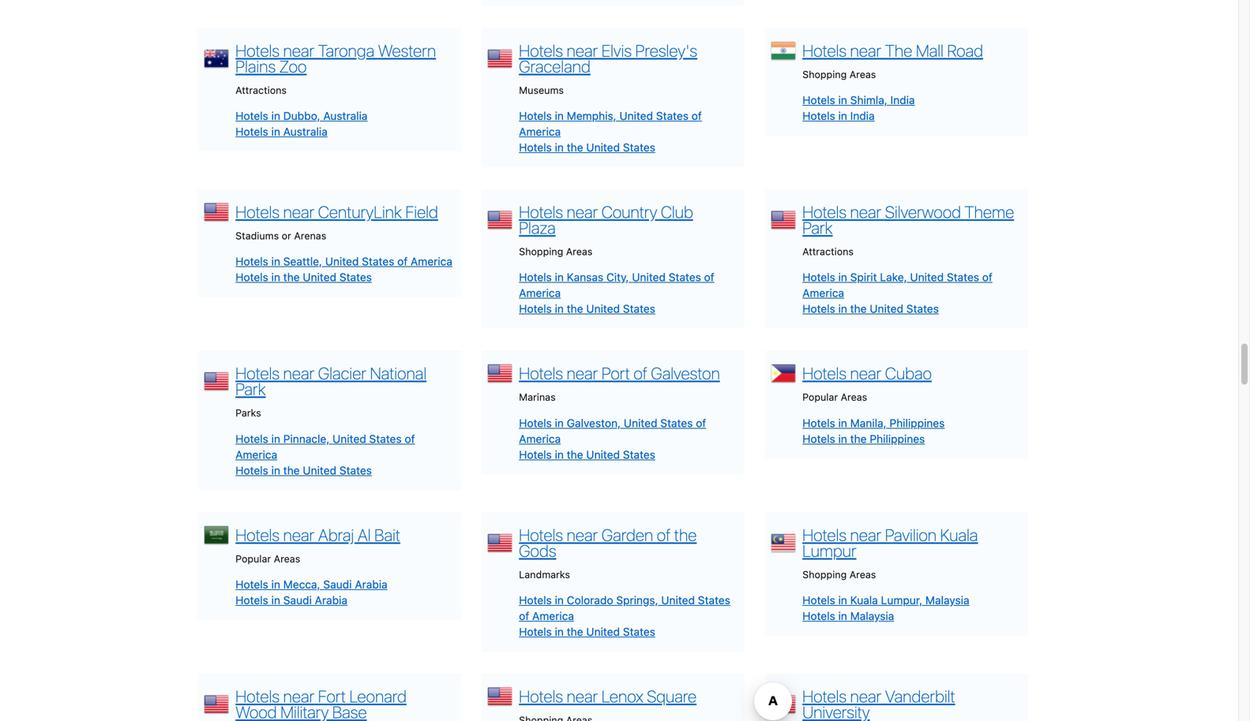 Task type: locate. For each thing, give the bounding box(es) containing it.
india
[[890, 94, 915, 107], [850, 109, 875, 122]]

shopping down lumpur
[[802, 569, 847, 581]]

1 vertical spatial park
[[235, 380, 266, 399]]

popular areas up the "mecca,"
[[235, 553, 300, 565]]

0 vertical spatial attractions
[[235, 84, 287, 96]]

cubao
[[885, 364, 932, 384]]

hotels in the united states link down the kansas
[[519, 303, 655, 316]]

near right 'plains'
[[283, 41, 315, 60]]

hotels in mecca, saudi arabia link
[[235, 578, 387, 591]]

united right memphis,
[[619, 109, 653, 122]]

near for country
[[567, 202, 598, 222]]

of inside hotels in colorado springs, united states of america hotels in the united states
[[519, 610, 529, 623]]

bait
[[374, 525, 400, 545]]

states down hotels in spirit lake, united states of america link
[[906, 303, 939, 316]]

1 vertical spatial malaysia
[[850, 610, 894, 623]]

the down the spirit
[[850, 303, 867, 316]]

near left vanderbilt
[[850, 687, 881, 707]]

landmarks
[[519, 569, 570, 581]]

areas up hotels in shimla, india link
[[849, 69, 876, 80]]

2 vertical spatial shopping
[[802, 569, 847, 581]]

0 vertical spatial india
[[890, 94, 915, 107]]

hotels near cubao
[[802, 364, 932, 384]]

hotels in memphis, united states of america hotels in the united states
[[519, 109, 702, 154]]

1 horizontal spatial kuala
[[940, 525, 978, 545]]

hotels near country club plaza link
[[519, 202, 693, 238]]

near left silverwood
[[850, 202, 881, 222]]

the down pinnacle,
[[283, 464, 300, 477]]

mecca,
[[283, 578, 320, 591]]

near inside hotels near elvis presley's graceland
[[567, 41, 598, 60]]

popular for hotels near abraj al bait
[[235, 553, 271, 565]]

malaysia
[[925, 594, 969, 607], [850, 610, 894, 623]]

saudi down the "mecca,"
[[283, 594, 312, 607]]

hotels in saudi arabia link
[[235, 594, 347, 607]]

hotels
[[235, 41, 280, 60], [519, 41, 563, 60], [802, 41, 847, 60], [802, 94, 835, 107], [235, 109, 268, 122], [519, 109, 552, 122], [802, 109, 835, 122], [235, 125, 268, 138], [519, 141, 552, 154], [235, 202, 280, 222], [519, 202, 563, 222], [802, 202, 847, 222], [235, 255, 268, 268], [235, 271, 268, 284], [519, 271, 552, 284], [802, 271, 835, 284], [519, 303, 552, 316], [802, 303, 835, 316], [235, 364, 280, 384], [519, 364, 563, 384], [802, 364, 847, 384], [519, 417, 552, 430], [802, 417, 835, 430], [235, 433, 268, 446], [802, 433, 835, 446], [519, 448, 552, 461], [235, 464, 268, 477], [235, 525, 280, 545], [519, 525, 563, 545], [802, 525, 847, 545], [235, 578, 268, 591], [235, 594, 268, 607], [519, 594, 552, 607], [802, 594, 835, 607], [802, 610, 835, 623], [519, 626, 552, 639], [235, 687, 280, 707], [519, 687, 563, 707], [802, 687, 847, 707]]

philippines right the manila,
[[889, 417, 945, 430]]

of inside 'hotels in seattle, united states of america hotels in the united states'
[[397, 255, 408, 268]]

near for lenox
[[567, 687, 598, 707]]

hotels near fort leonard wood military base
[[235, 687, 407, 722]]

hotels in the united states link down pinnacle,
[[235, 464, 372, 477]]

hotels in shimla, india link
[[802, 94, 915, 107]]

0 vertical spatial arabia
[[355, 578, 387, 591]]

hotels near lenox square link
[[519, 687, 697, 707]]

the down the kansas
[[567, 303, 583, 316]]

1 horizontal spatial popular
[[802, 392, 838, 403]]

lenox
[[602, 687, 643, 707]]

hotels near centurylink field link
[[235, 202, 438, 222]]

shopping areas
[[802, 69, 876, 80], [519, 246, 593, 257], [802, 569, 876, 581]]

america
[[519, 125, 561, 138], [411, 255, 452, 268], [519, 287, 561, 300], [802, 287, 844, 300], [519, 433, 561, 446], [235, 448, 277, 461], [532, 610, 574, 623]]

popular down hotels near cubao link
[[802, 392, 838, 403]]

of inside hotels in kansas city, united states of america hotels in the united states
[[704, 271, 714, 284]]

near left lenox
[[567, 687, 598, 707]]

states
[[656, 109, 689, 122], [623, 141, 655, 154], [362, 255, 394, 268], [339, 271, 372, 284], [669, 271, 701, 284], [947, 271, 979, 284], [623, 303, 655, 316], [906, 303, 939, 316], [660, 417, 693, 430], [369, 433, 402, 446], [623, 448, 655, 461], [339, 464, 372, 477], [698, 594, 730, 607], [623, 626, 655, 639]]

states down national
[[369, 433, 402, 446]]

vanderbilt
[[885, 687, 955, 707]]

near left abraj
[[283, 525, 315, 545]]

near left "port"
[[567, 364, 598, 384]]

near left cubao
[[850, 364, 881, 384]]

hotels in the united states link for silverwood
[[802, 303, 939, 316]]

al
[[358, 525, 371, 545]]

near inside hotels near country club plaza
[[567, 202, 598, 222]]

america inside hotels in pinnacle, united states of america hotels in the united states
[[235, 448, 277, 461]]

the
[[567, 141, 583, 154], [283, 271, 300, 284], [567, 303, 583, 316], [850, 303, 867, 316], [850, 433, 867, 446], [567, 448, 583, 461], [283, 464, 300, 477], [674, 525, 697, 545], [567, 626, 583, 639]]

hotels in the united states link down galveston,
[[519, 448, 655, 461]]

popular areas down hotels near cubao link
[[802, 392, 867, 403]]

areas up the "mecca,"
[[274, 553, 300, 565]]

near
[[283, 41, 315, 60], [567, 41, 598, 60], [850, 41, 881, 60], [283, 202, 315, 222], [567, 202, 598, 222], [850, 202, 881, 222], [283, 364, 315, 384], [567, 364, 598, 384], [850, 364, 881, 384], [283, 525, 315, 545], [567, 525, 598, 545], [850, 525, 881, 545], [283, 687, 315, 707], [567, 687, 598, 707], [850, 687, 881, 707]]

the inside hotels in memphis, united states of america hotels in the united states
[[567, 141, 583, 154]]

areas for country
[[566, 246, 593, 257]]

hotels near abraj al bait
[[235, 525, 400, 545]]

zoo
[[279, 56, 307, 76]]

0 vertical spatial park
[[802, 218, 833, 238]]

0 horizontal spatial india
[[850, 109, 875, 122]]

hotels in the united states link down the spirit
[[802, 303, 939, 316]]

0 horizontal spatial park
[[235, 380, 266, 399]]

india right shimla,
[[890, 94, 915, 107]]

1 vertical spatial popular
[[235, 553, 271, 565]]

pinnacle,
[[283, 433, 330, 446]]

near left garden at bottom
[[567, 525, 598, 545]]

states down hotels in colorado springs, united states of america link at the bottom
[[623, 626, 655, 639]]

united down hotels in pinnacle, united states of america link
[[303, 464, 336, 477]]

park
[[802, 218, 833, 238], [235, 380, 266, 399]]

near up arenas at the left of page
[[283, 202, 315, 222]]

1 horizontal spatial attractions
[[802, 246, 854, 257]]

shopping up hotels in shimla, india link
[[802, 69, 847, 80]]

0 vertical spatial malaysia
[[925, 594, 969, 607]]

shopping areas up hotels in shimla, india link
[[802, 69, 876, 80]]

1 vertical spatial attractions
[[802, 246, 854, 257]]

arabia down hotels in mecca, saudi arabia link
[[315, 594, 347, 607]]

near left elvis
[[567, 41, 598, 60]]

attractions down 'plains'
[[235, 84, 287, 96]]

0 vertical spatial kuala
[[940, 525, 978, 545]]

shopping areas for hotels near country club plaza
[[519, 246, 593, 257]]

1 vertical spatial india
[[850, 109, 875, 122]]

philippines down hotels in manila, philippines link
[[870, 433, 925, 446]]

2 vertical spatial shopping areas
[[802, 569, 876, 581]]

or
[[282, 230, 291, 242]]

united
[[619, 109, 653, 122], [586, 141, 620, 154], [325, 255, 359, 268], [303, 271, 336, 284], [632, 271, 666, 284], [910, 271, 944, 284], [586, 303, 620, 316], [870, 303, 903, 316], [624, 417, 657, 430], [333, 433, 366, 446], [586, 448, 620, 461], [303, 464, 336, 477], [661, 594, 695, 607], [586, 626, 620, 639]]

hotels in the united states link down seattle,
[[235, 271, 372, 284]]

the down colorado
[[567, 626, 583, 639]]

near for garden
[[567, 525, 598, 545]]

hotels near elvis presley's graceland link
[[519, 41, 697, 76]]

attractions up the spirit
[[802, 246, 854, 257]]

hotels near the mall road link
[[802, 41, 983, 60]]

popular up hotels in saudi arabia link on the bottom of page
[[235, 553, 271, 565]]

of
[[692, 109, 702, 122], [397, 255, 408, 268], [704, 271, 714, 284], [982, 271, 992, 284], [634, 364, 647, 384], [696, 417, 706, 430], [405, 433, 415, 446], [657, 525, 671, 545], [519, 610, 529, 623]]

mall
[[916, 41, 944, 60]]

hotels in the united states link for port
[[519, 448, 655, 461]]

1 vertical spatial popular areas
[[235, 553, 300, 565]]

near for elvis
[[567, 41, 598, 60]]

shopping for hotels near country club plaza
[[519, 246, 563, 257]]

hotels in the united states link
[[519, 141, 655, 154], [235, 271, 372, 284], [519, 303, 655, 316], [802, 303, 939, 316], [519, 448, 655, 461], [235, 464, 372, 477], [519, 626, 655, 639]]

near left country
[[567, 202, 598, 222]]

square
[[647, 687, 697, 707]]

kuala right the pavilion
[[940, 525, 978, 545]]

hotels in the united states link down colorado
[[519, 626, 655, 639]]

hotels near fort leonard wood military base link
[[235, 687, 407, 722]]

shopping
[[802, 69, 847, 80], [519, 246, 563, 257], [802, 569, 847, 581]]

0 horizontal spatial kuala
[[850, 594, 878, 607]]

country
[[602, 202, 657, 222]]

near inside hotels near silverwood theme park
[[850, 202, 881, 222]]

hotels near garden of the gods link
[[519, 525, 697, 561]]

near for centurylink
[[283, 202, 315, 222]]

states down centurylink
[[362, 255, 394, 268]]

1 vertical spatial shopping areas
[[519, 246, 593, 257]]

near for pavilion
[[850, 525, 881, 545]]

0 horizontal spatial popular
[[235, 553, 271, 565]]

hotels in colorado springs, united states of america link
[[519, 594, 730, 623]]

malaysia down the hotels in kuala lumpur, malaysia 'link'
[[850, 610, 894, 623]]

united right pinnacle,
[[333, 433, 366, 446]]

1 horizontal spatial popular areas
[[802, 392, 867, 403]]

india down hotels in shimla, india link
[[850, 109, 875, 122]]

australia right 'dubbo,'
[[323, 109, 368, 122]]

near for cubao
[[850, 364, 881, 384]]

0 vertical spatial popular areas
[[802, 392, 867, 403]]

hotels near vanderbilt university link
[[802, 687, 955, 722]]

park inside hotels near glacier national park
[[235, 380, 266, 399]]

park inside hotels near silverwood theme park
[[802, 218, 833, 238]]

united right city,
[[632, 271, 666, 284]]

hotels in galveston, united states of america hotels in the united states
[[519, 417, 706, 461]]

areas
[[849, 69, 876, 80], [566, 246, 593, 257], [841, 392, 867, 403], [274, 553, 300, 565], [849, 569, 876, 581]]

hotels near pavilion kuala lumpur
[[802, 525, 978, 561]]

the down galveston,
[[567, 448, 583, 461]]

hotels in india link
[[802, 109, 875, 122]]

kuala inside hotels near pavilion kuala lumpur
[[940, 525, 978, 545]]

america inside hotels in memphis, united states of america hotels in the united states
[[519, 125, 561, 138]]

areas up the hotels in kuala lumpur, malaysia 'link'
[[849, 569, 876, 581]]

saudi right the "mecca,"
[[323, 578, 352, 591]]

united right seattle,
[[325, 255, 359, 268]]

of inside hotels in memphis, united states of america hotels in the united states
[[692, 109, 702, 122]]

hotels in colorado springs, united states of america hotels in the united states
[[519, 594, 730, 639]]

the inside hotels in colorado springs, united states of america hotels in the united states
[[567, 626, 583, 639]]

united right 'springs,'
[[661, 594, 695, 607]]

kuala up hotels in malaysia link
[[850, 594, 878, 607]]

areas up the kansas
[[566, 246, 593, 257]]

saudi
[[323, 578, 352, 591], [283, 594, 312, 607]]

1 vertical spatial saudi
[[283, 594, 312, 607]]

hotels near the mall road
[[802, 41, 983, 60]]

australia down 'dubbo,'
[[283, 125, 328, 138]]

hotels inside hotels near country club plaza
[[519, 202, 563, 222]]

hotels near country club plaza
[[519, 202, 693, 238]]

near left the
[[850, 41, 881, 60]]

lake,
[[880, 271, 907, 284]]

near inside hotels near pavilion kuala lumpur
[[850, 525, 881, 545]]

the inside hotels in galveston, united states of america hotels in the united states
[[567, 448, 583, 461]]

shopping for hotels near the mall road
[[802, 69, 847, 80]]

0 horizontal spatial popular areas
[[235, 553, 300, 565]]

0 horizontal spatial attractions
[[235, 84, 287, 96]]

near inside hotels near glacier national park
[[283, 364, 315, 384]]

shopping areas down "plaza"
[[519, 246, 593, 257]]

states down hotels in kansas city, united states of america link
[[623, 303, 655, 316]]

hotels in the united states link down memphis,
[[519, 141, 655, 154]]

leonard
[[349, 687, 407, 707]]

near left "glacier"
[[283, 364, 315, 384]]

0 horizontal spatial arabia
[[315, 594, 347, 607]]

the down the manila,
[[850, 433, 867, 446]]

galveston
[[651, 364, 720, 384]]

near for port
[[567, 364, 598, 384]]

elvis
[[602, 41, 632, 60]]

1 horizontal spatial india
[[890, 94, 915, 107]]

kansas
[[567, 271, 603, 284]]

shopping areas down lumpur
[[802, 569, 876, 581]]

near left the pavilion
[[850, 525, 881, 545]]

united down seattle,
[[303, 271, 336, 284]]

1 vertical spatial shopping
[[519, 246, 563, 257]]

1 horizontal spatial saudi
[[323, 578, 352, 591]]

0 vertical spatial popular
[[802, 392, 838, 403]]

1 vertical spatial arabia
[[315, 594, 347, 607]]

near inside the hotels near garden of the gods
[[567, 525, 598, 545]]

0 horizontal spatial saudi
[[283, 594, 312, 607]]

club
[[661, 202, 693, 222]]

near inside hotels near taronga western plains zoo
[[283, 41, 315, 60]]

states down club on the top right
[[669, 271, 701, 284]]

states down galveston on the right of page
[[660, 417, 693, 430]]

0 vertical spatial shopping
[[802, 69, 847, 80]]

near for vanderbilt
[[850, 687, 881, 707]]

america inside hotels in kansas city, united states of america hotels in the united states
[[519, 287, 561, 300]]

hotels in dubbo, australia hotels in australia
[[235, 109, 368, 138]]

the down seattle,
[[283, 271, 300, 284]]

shopping areas for hotels near pavilion kuala lumpur
[[802, 569, 876, 581]]

the
[[885, 41, 912, 60]]

areas down hotels near cubao link
[[841, 392, 867, 403]]

road
[[947, 41, 983, 60]]

arabia down al
[[355, 578, 387, 591]]

near for abraj
[[283, 525, 315, 545]]

kuala
[[940, 525, 978, 545], [850, 594, 878, 607]]

near for glacier
[[283, 364, 315, 384]]

hotels inside 'hotels near vanderbilt university'
[[802, 687, 847, 707]]

1 horizontal spatial park
[[802, 218, 833, 238]]

parks
[[235, 408, 261, 419]]

presley's
[[635, 41, 697, 60]]

hotels in kuala lumpur, malaysia hotels in malaysia
[[802, 594, 969, 623]]

hotels in kuala lumpur, malaysia link
[[802, 594, 969, 607]]

near left fort
[[283, 687, 315, 707]]

popular areas
[[802, 392, 867, 403], [235, 553, 300, 565]]

shopping down "plaza"
[[519, 246, 563, 257]]

areas for cubao
[[841, 392, 867, 403]]

the down memphis,
[[567, 141, 583, 154]]

malaysia right lumpur,
[[925, 594, 969, 607]]

the right garden at bottom
[[674, 525, 697, 545]]

hotels near port of galveston link
[[519, 364, 720, 384]]

hotels in galveston, united states of america link
[[519, 417, 706, 446]]

1 vertical spatial kuala
[[850, 594, 878, 607]]

near inside hotels near fort leonard wood military base
[[283, 687, 315, 707]]

the inside 'hotels in seattle, united states of america hotels in the united states'
[[283, 271, 300, 284]]

hotels near pavilion kuala lumpur link
[[802, 525, 978, 561]]

near inside 'hotels near vanderbilt university'
[[850, 687, 881, 707]]

0 vertical spatial shopping areas
[[802, 69, 876, 80]]



Task type: describe. For each thing, give the bounding box(es) containing it.
hotels in the united states link for glacier
[[235, 464, 372, 477]]

hotels near taronga western plains zoo link
[[235, 41, 436, 76]]

hotels in dubbo, australia link
[[235, 109, 368, 122]]

near for the
[[850, 41, 881, 60]]

hotels in shimla, india hotels in india
[[802, 94, 915, 122]]

near for fort
[[283, 687, 315, 707]]

hotels in spirit lake, united states of america hotels in the united states
[[802, 271, 992, 316]]

states down hotels in galveston, united states of america link
[[623, 448, 655, 461]]

states down presley's
[[656, 109, 689, 122]]

manila,
[[850, 417, 887, 430]]

attractions for park
[[802, 246, 854, 257]]

hotels near glacier national park
[[235, 364, 427, 399]]

galveston,
[[567, 417, 621, 430]]

marinas
[[519, 392, 556, 403]]

hotels inside hotels near pavilion kuala lumpur
[[802, 525, 847, 545]]

united down hotels in memphis, united states of america link
[[586, 141, 620, 154]]

united down hotels in colorado springs, united states of america link at the bottom
[[586, 626, 620, 639]]

shimla,
[[850, 94, 887, 107]]

united right lake,
[[910, 271, 944, 284]]

lumpur
[[802, 541, 856, 561]]

hotels near lenox square
[[519, 687, 697, 707]]

states down hotels in pinnacle, united states of america link
[[339, 464, 372, 477]]

1 vertical spatial australia
[[283, 125, 328, 138]]

hotels inside the hotels near garden of the gods
[[519, 525, 563, 545]]

stadiums
[[235, 230, 279, 242]]

america inside hotels in spirit lake, united states of america hotels in the united states
[[802, 287, 844, 300]]

glacier
[[318, 364, 366, 384]]

america inside hotels in galveston, united states of america hotels in the united states
[[519, 433, 561, 446]]

of inside the hotels near garden of the gods
[[657, 525, 671, 545]]

united down hotels in spirit lake, united states of america link
[[870, 303, 903, 316]]

hotels near centurylink field
[[235, 202, 438, 222]]

the inside hotels in pinnacle, united states of america hotels in the united states
[[283, 464, 300, 477]]

university
[[802, 703, 870, 722]]

areas for pavilion
[[849, 569, 876, 581]]

states down hotels in memphis, united states of america link
[[623, 141, 655, 154]]

hotels near silverwood theme park link
[[802, 202, 1014, 238]]

arenas
[[294, 230, 326, 242]]

hotels in kansas city, united states of america hotels in the united states
[[519, 271, 714, 316]]

hotels in australia link
[[235, 125, 328, 138]]

the inside the hotels near garden of the gods
[[674, 525, 697, 545]]

hotels in malaysia link
[[802, 610, 894, 623]]

the inside the hotels in manila, philippines hotels in the philippines
[[850, 433, 867, 446]]

hotels in seattle, united states of america hotels in the united states
[[235, 255, 452, 284]]

seattle,
[[283, 255, 322, 268]]

hotels in the united states link for elvis
[[519, 141, 655, 154]]

0 vertical spatial australia
[[323, 109, 368, 122]]

hotels in pinnacle, united states of america link
[[235, 433, 415, 461]]

hotels in the united states link for country
[[519, 303, 655, 316]]

hotels near elvis presley's graceland
[[519, 41, 697, 76]]

hotels inside hotels near glacier national park
[[235, 364, 280, 384]]

america inside 'hotels in seattle, united states of america hotels in the united states'
[[411, 255, 452, 268]]

popular areas for hotels near abraj al bait
[[235, 553, 300, 565]]

united right galveston,
[[624, 417, 657, 430]]

hotels in manila, philippines hotels in the philippines
[[802, 417, 945, 446]]

hotels in manila, philippines link
[[802, 417, 945, 430]]

shopping for hotels near pavilion kuala lumpur
[[802, 569, 847, 581]]

of inside hotels in spirit lake, united states of america hotels in the united states
[[982, 271, 992, 284]]

stadiums or arenas
[[235, 230, 326, 242]]

port
[[602, 364, 630, 384]]

hotels inside hotels near elvis presley's graceland
[[519, 41, 563, 60]]

near for silverwood
[[850, 202, 881, 222]]

united down hotels in galveston, united states of america link
[[586, 448, 620, 461]]

hotels in pinnacle, united states of america hotels in the united states
[[235, 433, 415, 477]]

garden
[[602, 525, 653, 545]]

base
[[332, 703, 367, 722]]

hotels near abraj al bait link
[[235, 525, 400, 545]]

pavilion
[[885, 525, 937, 545]]

1 vertical spatial philippines
[[870, 433, 925, 446]]

hotels in mecca, saudi arabia hotels in saudi arabia
[[235, 578, 387, 607]]

dubbo,
[[283, 109, 320, 122]]

1 horizontal spatial arabia
[[355, 578, 387, 591]]

plaza
[[519, 218, 556, 238]]

shopping areas for hotels near the mall road
[[802, 69, 876, 80]]

lumpur,
[[881, 594, 922, 607]]

wood
[[235, 703, 277, 722]]

hotels in the united states link for centurylink
[[235, 271, 372, 284]]

1 horizontal spatial malaysia
[[925, 594, 969, 607]]

hotels in the united states link for garden
[[519, 626, 655, 639]]

near for taronga
[[283, 41, 315, 60]]

springs,
[[616, 594, 658, 607]]

memphis,
[[567, 109, 616, 122]]

united down hotels in kansas city, united states of america link
[[586, 303, 620, 316]]

hotels near glacier national park link
[[235, 364, 427, 399]]

hotels in the philippines link
[[802, 433, 925, 446]]

states down the hotels in seattle, united states of america link
[[339, 271, 372, 284]]

states right 'springs,'
[[698, 594, 730, 607]]

0 vertical spatial philippines
[[889, 417, 945, 430]]

areas for abraj
[[274, 553, 300, 565]]

hotels near taronga western plains zoo
[[235, 41, 436, 76]]

0 vertical spatial saudi
[[323, 578, 352, 591]]

centurylink
[[318, 202, 402, 222]]

areas for the
[[849, 69, 876, 80]]

gods
[[519, 541, 556, 561]]

hotels near port of galveston
[[519, 364, 720, 384]]

the inside hotels in spirit lake, united states of america hotels in the united states
[[850, 303, 867, 316]]

states right lake,
[[947, 271, 979, 284]]

hotels inside hotels near fort leonard wood military base
[[235, 687, 280, 707]]

hotels inside hotels near silverwood theme park
[[802, 202, 847, 222]]

attractions for plains
[[235, 84, 287, 96]]

popular for hotels near cubao
[[802, 392, 838, 403]]

0 horizontal spatial malaysia
[[850, 610, 894, 623]]

theme
[[965, 202, 1014, 222]]

hotels near silverwood theme park
[[802, 202, 1014, 238]]

hotels inside hotels near taronga western plains zoo
[[235, 41, 280, 60]]

hotels in seattle, united states of america link
[[235, 255, 452, 268]]

plains
[[235, 56, 276, 76]]

fort
[[318, 687, 346, 707]]

hotels near vanderbilt university
[[802, 687, 955, 722]]

hotels near cubao link
[[802, 364, 932, 384]]

of inside hotels in galveston, united states of america hotels in the united states
[[696, 417, 706, 430]]

hotels in spirit lake, united states of america link
[[802, 271, 992, 300]]

taronga
[[318, 41, 374, 60]]

park for hotels near silverwood theme park
[[802, 218, 833, 238]]

graceland
[[519, 56, 591, 76]]

hotels near garden of the gods
[[519, 525, 697, 561]]

national
[[370, 364, 427, 384]]

popular areas for hotels near cubao
[[802, 392, 867, 403]]

the inside hotels in kansas city, united states of america hotels in the united states
[[567, 303, 583, 316]]

of inside hotels in pinnacle, united states of america hotels in the united states
[[405, 433, 415, 446]]

city,
[[606, 271, 629, 284]]

america inside hotels in colorado springs, united states of america hotels in the united states
[[532, 610, 574, 623]]

hotels in memphis, united states of america link
[[519, 109, 702, 138]]

park for hotels near glacier national park
[[235, 380, 266, 399]]

kuala inside hotels in kuala lumpur, malaysia hotels in malaysia
[[850, 594, 878, 607]]

western
[[378, 41, 436, 60]]



Task type: vqa. For each thing, say whether or not it's contained in the screenshot.
"Very" to the bottom
no



